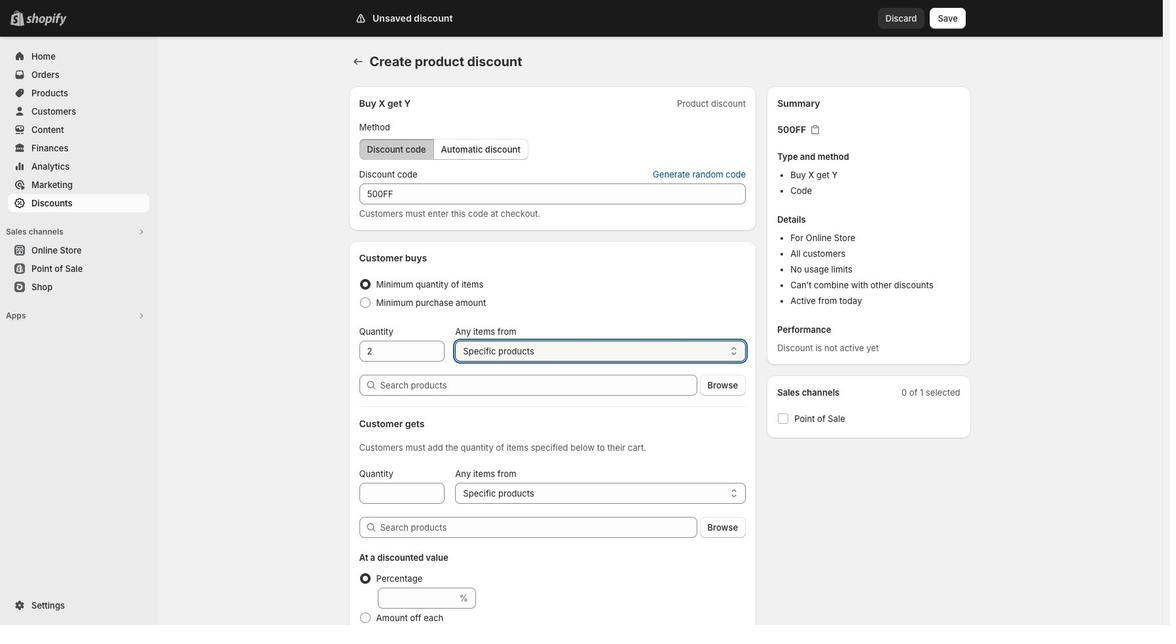 Task type: locate. For each thing, give the bounding box(es) containing it.
None text field
[[359, 183, 746, 204], [359, 483, 445, 504], [359, 183, 746, 204], [359, 483, 445, 504]]

shopify image
[[26, 13, 67, 26]]

Search products text field
[[380, 517, 698, 538]]

None text field
[[359, 341, 445, 362], [378, 588, 457, 609], [359, 341, 445, 362], [378, 588, 457, 609]]

Search products text field
[[380, 375, 698, 396]]



Task type: vqa. For each thing, say whether or not it's contained in the screenshot.
Princess to the right
no



